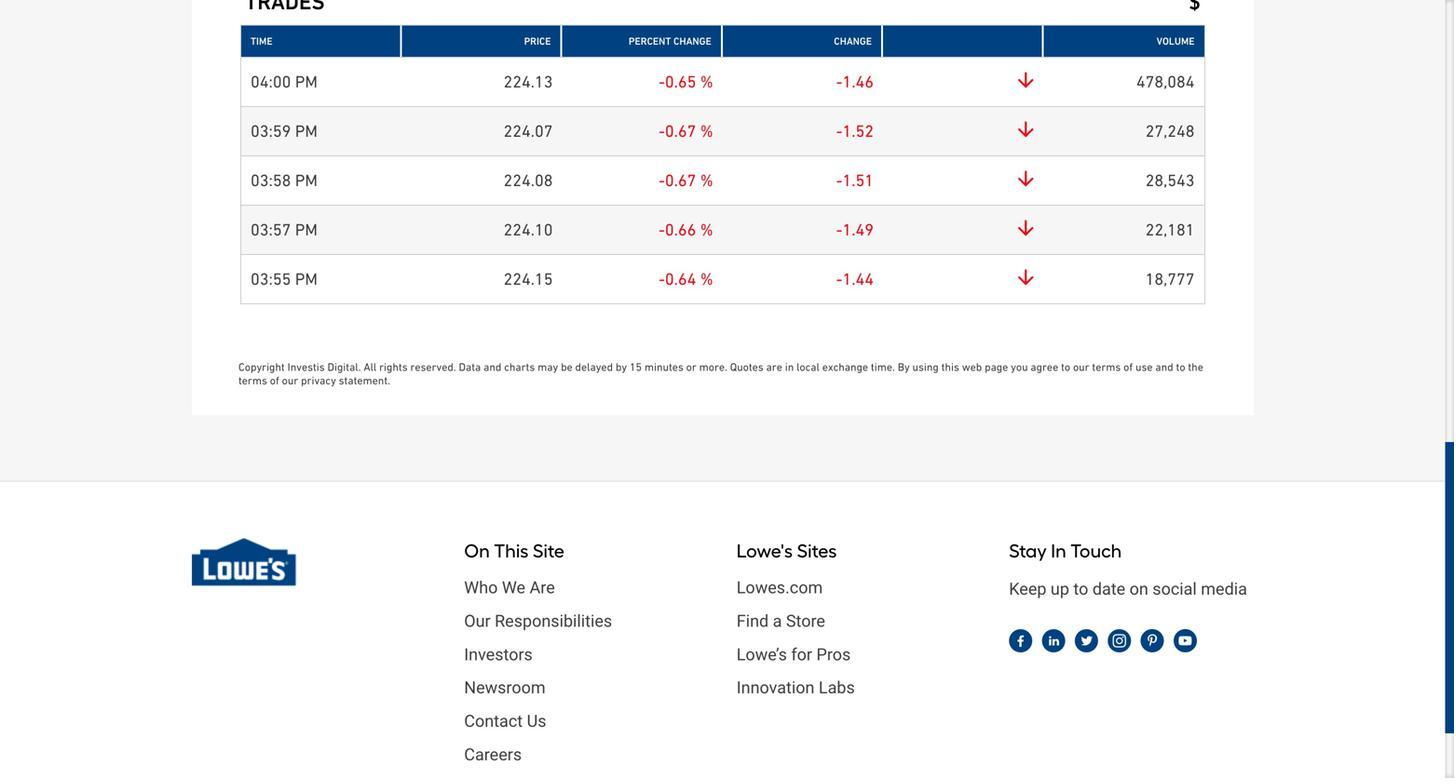 Task type: vqa. For each thing, say whether or not it's contained in the screenshot.
LOWE'S
yes



Task type: locate. For each thing, give the bounding box(es) containing it.
find a store
[[737, 612, 825, 632]]

media
[[1201, 580, 1247, 599]]

to
[[1074, 580, 1088, 599]]

in
[[1051, 540, 1066, 563]]

keep up to date on social media
[[1009, 580, 1247, 599]]

labs
[[819, 679, 855, 698]]

for
[[791, 645, 812, 665]]

our responsibilities
[[464, 612, 612, 632]]

contact
[[464, 712, 523, 732]]

newsroom
[[464, 679, 546, 698]]

innovation labs link
[[737, 672, 981, 706]]

who we are
[[464, 578, 555, 598]]

careers link
[[464, 739, 709, 773]]

careers
[[464, 746, 522, 765]]

we
[[502, 578, 525, 598]]

stay
[[1009, 540, 1047, 563]]

contact us link
[[464, 706, 709, 739]]

lowe's logo image
[[192, 538, 297, 587]]

innovation labs
[[737, 679, 855, 698]]

this
[[494, 540, 529, 563]]



Task type: describe. For each thing, give the bounding box(es) containing it.
lowes.com
[[737, 578, 823, 598]]

sites
[[797, 540, 837, 563]]

find
[[737, 612, 769, 632]]

lowe's sites
[[737, 540, 837, 563]]

find a store link
[[737, 605, 981, 639]]

lowe's for pros
[[737, 645, 851, 665]]

our
[[464, 612, 491, 632]]

site
[[533, 540, 564, 563]]

date
[[1093, 580, 1126, 599]]

stay in touch
[[1009, 540, 1122, 563]]

on this site element
[[450, 538, 723, 773]]

store
[[786, 612, 825, 632]]

investors
[[464, 645, 533, 665]]

on
[[464, 540, 490, 563]]

our responsibilities link
[[464, 605, 709, 639]]

are
[[530, 578, 555, 598]]

newsroom link
[[464, 672, 709, 706]]

who we are link
[[464, 572, 709, 605]]

innovation
[[737, 679, 815, 698]]

lowe's for pros link
[[737, 639, 981, 672]]

pros
[[816, 645, 851, 665]]

up
[[1051, 580, 1069, 599]]

a
[[773, 612, 782, 632]]

on this site
[[464, 540, 564, 563]]

lowe's
[[737, 645, 787, 665]]

investors link
[[464, 639, 709, 672]]

lowes.com link
[[737, 572, 981, 605]]

us
[[527, 712, 546, 732]]

touch
[[1071, 540, 1122, 563]]

keep
[[1009, 580, 1047, 599]]

social
[[1153, 580, 1197, 599]]

contact us
[[464, 712, 546, 732]]

lowe's
[[737, 540, 793, 563]]

who
[[464, 578, 498, 598]]

lowe's sites element
[[723, 538, 995, 706]]

responsibilities
[[495, 612, 612, 632]]

on
[[1130, 580, 1148, 599]]



